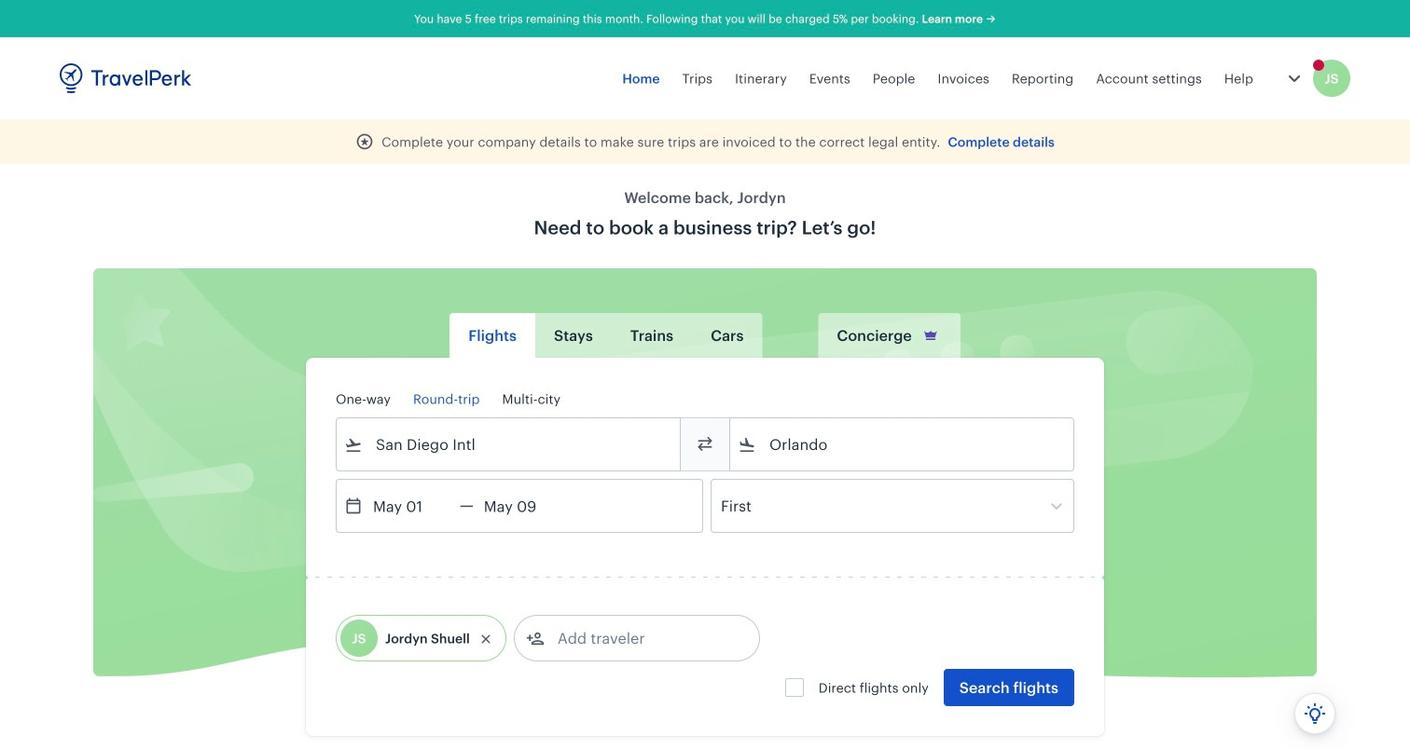 Task type: locate. For each thing, give the bounding box(es) containing it.
Depart text field
[[363, 480, 460, 533]]

From search field
[[363, 430, 656, 460]]

Add traveler search field
[[545, 624, 738, 654]]



Task type: vqa. For each thing, say whether or not it's contained in the screenshot.
the Add first traveler search box
no



Task type: describe. For each thing, give the bounding box(es) containing it.
Return text field
[[474, 480, 571, 533]]

To search field
[[756, 430, 1049, 460]]



